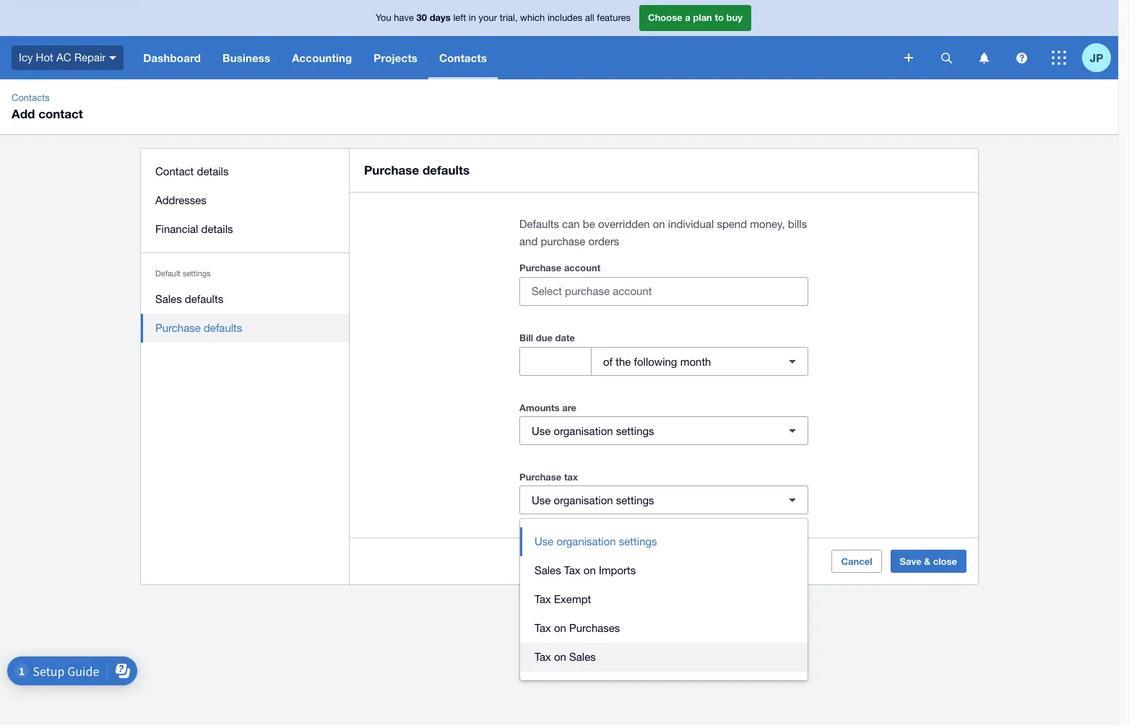 Task type: locate. For each thing, give the bounding box(es) containing it.
defaults
[[423, 163, 470, 178], [185, 293, 223, 306], [204, 322, 242, 334]]

settings for use organisation settings popup button for amounts are
[[616, 425, 654, 437]]

be
[[583, 218, 595, 230]]

use organisation settings button down bill due date group
[[519, 417, 808, 446]]

svg image inside icy hot ac repair popup button
[[109, 56, 117, 60]]

2 horizontal spatial sales
[[569, 652, 596, 664]]

1 vertical spatial organisation
[[554, 494, 613, 507]]

0 vertical spatial use
[[532, 425, 551, 437]]

use organisation settings button up use organisation settings button
[[519, 486, 808, 515]]

0 vertical spatial sales
[[155, 293, 182, 306]]

use up sales tax on imports
[[535, 536, 554, 548]]

sales defaults button
[[141, 285, 350, 314]]

which
[[520, 12, 545, 23]]

use organisation settings down are
[[532, 425, 654, 437]]

0 vertical spatial use organisation settings button
[[519, 417, 808, 446]]

tax inside tax exempt button
[[535, 594, 551, 606]]

sales for sales tax on imports
[[535, 565, 561, 577]]

tax exempt
[[535, 594, 591, 606]]

30
[[417, 12, 427, 23]]

use organisation settings up sales tax on imports
[[535, 536, 657, 548]]

0 horizontal spatial purchase defaults
[[155, 322, 242, 334]]

use down purchase tax
[[532, 494, 551, 507]]

organisation
[[554, 425, 613, 437], [554, 494, 613, 507], [557, 536, 616, 548]]

svg image
[[941, 52, 952, 63], [904, 53, 913, 62], [109, 56, 117, 60]]

banner containing jp
[[0, 0, 1118, 79]]

list box
[[520, 519, 808, 681]]

defaults inside purchase defaults button
[[204, 322, 242, 334]]

use organisation settings for tax
[[532, 494, 654, 507]]

organisation up sales tax on imports
[[557, 536, 616, 548]]

defaults for purchase defaults button
[[204, 322, 242, 334]]

tax for tax on sales
[[535, 652, 551, 664]]

tax down tax exempt
[[535, 623, 551, 635]]

contact
[[155, 165, 194, 178]]

contacts
[[439, 51, 487, 64], [12, 92, 50, 103]]

2 vertical spatial use
[[535, 536, 554, 548]]

2 vertical spatial organisation
[[557, 536, 616, 548]]

use down amounts
[[532, 425, 551, 437]]

navigation containing dashboard
[[132, 36, 894, 79]]

tax up exempt
[[564, 565, 581, 577]]

0 horizontal spatial contacts
[[12, 92, 50, 103]]

menu containing contact details
[[141, 149, 350, 352]]

tax inside tax on sales button
[[535, 652, 551, 664]]

sales defaults
[[155, 293, 223, 306]]

banner
[[0, 0, 1118, 79]]

0 vertical spatial purchase defaults
[[364, 163, 470, 178]]

use for amounts
[[532, 425, 551, 437]]

contacts for contacts
[[439, 51, 487, 64]]

and
[[519, 235, 538, 248]]

individual
[[668, 218, 714, 230]]

defaults for sales defaults button
[[185, 293, 223, 306]]

financial
[[155, 223, 198, 235]]

1 vertical spatial use
[[532, 494, 551, 507]]

sales inside menu
[[155, 293, 182, 306]]

settings for use organisation settings button
[[619, 536, 657, 548]]

purchase defaults button
[[141, 314, 350, 343]]

1 vertical spatial defaults
[[185, 293, 223, 306]]

use inside button
[[535, 536, 554, 548]]

None number field
[[520, 348, 591, 376]]

imports
[[599, 565, 636, 577]]

purchase defaults
[[364, 163, 470, 178], [155, 322, 242, 334]]

purchases
[[569, 623, 620, 635]]

contacts up add
[[12, 92, 50, 103]]

0 vertical spatial use organisation settings
[[532, 425, 654, 437]]

contacts down the left
[[439, 51, 487, 64]]

details inside "financial details" button
[[201, 223, 233, 235]]

defaults
[[519, 218, 559, 230]]

can
[[562, 218, 580, 230]]

1 horizontal spatial svg image
[[1016, 52, 1027, 63]]

1 vertical spatial details
[[201, 223, 233, 235]]

tax left exempt
[[535, 594, 551, 606]]

tax inside tax on purchases button
[[535, 623, 551, 635]]

group containing use organisation settings
[[520, 519, 808, 681]]

amounts
[[519, 402, 560, 414]]

add
[[12, 106, 35, 121]]

0 horizontal spatial svg image
[[979, 52, 989, 63]]

save & close
[[900, 556, 957, 568]]

organisation down tax on the bottom
[[554, 494, 613, 507]]

organisation for tax
[[554, 494, 613, 507]]

1 horizontal spatial svg image
[[904, 53, 913, 62]]

details right contact
[[197, 165, 229, 178]]

use organisation settings button for amounts are
[[519, 417, 808, 446]]

of the following month
[[603, 356, 711, 368]]

navigation inside banner
[[132, 36, 894, 79]]

tax on sales
[[535, 652, 596, 664]]

contact
[[38, 106, 83, 121]]

due
[[536, 332, 553, 344]]

purchase
[[364, 163, 419, 178], [519, 262, 561, 274], [155, 322, 201, 334], [519, 472, 561, 483]]

financial details
[[155, 223, 233, 235]]

following
[[634, 356, 677, 368]]

trial,
[[500, 12, 518, 23]]

settings up imports
[[619, 536, 657, 548]]

2 vertical spatial use organisation settings
[[535, 536, 657, 548]]

2 vertical spatial sales
[[569, 652, 596, 664]]

navigation
[[132, 36, 894, 79]]

1 horizontal spatial purchase defaults
[[364, 163, 470, 178]]

1 use organisation settings button from the top
[[519, 417, 808, 446]]

use organisation settings down tax on the bottom
[[532, 494, 654, 507]]

settings up use organisation settings button
[[616, 494, 654, 507]]

0 horizontal spatial sales
[[155, 293, 182, 306]]

2 horizontal spatial svg image
[[941, 52, 952, 63]]

use organisation settings
[[532, 425, 654, 437], [532, 494, 654, 507], [535, 536, 657, 548]]

on
[[653, 218, 665, 230], [584, 565, 596, 577], [554, 623, 566, 635], [554, 652, 566, 664]]

contacts inside dropdown button
[[439, 51, 487, 64]]

1 vertical spatial use organisation settings button
[[519, 486, 808, 515]]

0 vertical spatial contacts
[[439, 51, 487, 64]]

to
[[715, 12, 724, 23]]

1 vertical spatial use organisation settings
[[532, 494, 654, 507]]

jp button
[[1082, 36, 1118, 79]]

on left imports
[[584, 565, 596, 577]]

choose a plan to buy
[[648, 12, 743, 23]]

icy
[[19, 51, 33, 63]]

contacts inside contacts add contact
[[12, 92, 50, 103]]

amounts are
[[519, 402, 576, 414]]

close
[[933, 556, 957, 568]]

2 horizontal spatial svg image
[[1052, 51, 1066, 65]]

settings down "the"
[[616, 425, 654, 437]]

on down tax exempt
[[554, 623, 566, 635]]

sales tax on imports
[[535, 565, 636, 577]]

use organisation settings inside button
[[535, 536, 657, 548]]

tax
[[564, 565, 581, 577], [535, 594, 551, 606], [535, 623, 551, 635], [535, 652, 551, 664]]

2 use organisation settings button from the top
[[519, 486, 808, 515]]

settings up sales defaults
[[183, 269, 211, 278]]

exempt
[[554, 594, 591, 606]]

have
[[394, 12, 414, 23]]

1 horizontal spatial sales
[[535, 565, 561, 577]]

sales down default
[[155, 293, 182, 306]]

default settings
[[155, 269, 211, 278]]

details
[[197, 165, 229, 178], [201, 223, 233, 235]]

spend
[[717, 218, 747, 230]]

settings inside menu
[[183, 269, 211, 278]]

1 vertical spatial sales
[[535, 565, 561, 577]]

menu
[[141, 149, 350, 352]]

0 vertical spatial organisation
[[554, 425, 613, 437]]

0 vertical spatial details
[[197, 165, 229, 178]]

1 horizontal spatial contacts
[[439, 51, 487, 64]]

0 horizontal spatial svg image
[[109, 56, 117, 60]]

svg image
[[1052, 51, 1066, 65], [979, 52, 989, 63], [1016, 52, 1027, 63]]

details for contact details
[[197, 165, 229, 178]]

settings inside button
[[619, 536, 657, 548]]

buy
[[726, 12, 743, 23]]

on inside button
[[584, 565, 596, 577]]

sales up tax exempt
[[535, 565, 561, 577]]

1 vertical spatial contacts
[[12, 92, 50, 103]]

settings
[[183, 269, 211, 278], [616, 425, 654, 437], [616, 494, 654, 507], [619, 536, 657, 548]]

2 vertical spatial defaults
[[204, 322, 242, 334]]

organisation for are
[[554, 425, 613, 437]]

tax exempt button
[[520, 586, 808, 615]]

bill due date
[[519, 332, 575, 344]]

repair
[[74, 51, 106, 63]]

organisation down are
[[554, 425, 613, 437]]

tax down tax on purchases
[[535, 652, 551, 664]]

sales for sales defaults
[[155, 293, 182, 306]]

sales down tax on purchases
[[569, 652, 596, 664]]

group
[[520, 519, 808, 681]]

defaults inside sales defaults button
[[185, 293, 223, 306]]

1 vertical spatial purchase defaults
[[155, 322, 242, 334]]

contacts link
[[6, 91, 55, 105]]

details down addresses button
[[201, 223, 233, 235]]

use
[[532, 425, 551, 437], [532, 494, 551, 507], [535, 536, 554, 548]]

contacts add contact
[[12, 92, 83, 121]]

on left individual in the top right of the page
[[653, 218, 665, 230]]

date
[[555, 332, 575, 344]]

left
[[453, 12, 466, 23]]

details inside "contact details" button
[[197, 165, 229, 178]]



Task type: vqa. For each thing, say whether or not it's contained in the screenshot.
the topmost organisation
yes



Task type: describe. For each thing, give the bounding box(es) containing it.
jp
[[1090, 51, 1103, 64]]

tax for tax exempt
[[535, 594, 551, 606]]

bills
[[788, 218, 807, 230]]

your
[[479, 12, 497, 23]]

purchase defaults inside button
[[155, 322, 242, 334]]

of the following month button
[[591, 347, 808, 376]]

addresses
[[155, 194, 207, 207]]

dashboard
[[143, 51, 201, 64]]

sales inside button
[[569, 652, 596, 664]]

save & close button
[[890, 550, 967, 574]]

includes
[[547, 12, 582, 23]]

money,
[[750, 218, 785, 230]]

you
[[376, 12, 391, 23]]

bill
[[519, 332, 533, 344]]

the
[[616, 356, 631, 368]]

purchase account
[[519, 262, 600, 274]]

purchase
[[541, 235, 585, 248]]

tax on sales button
[[520, 644, 808, 673]]

accounting button
[[281, 36, 363, 79]]

tax on purchases
[[535, 623, 620, 635]]

a
[[685, 12, 690, 23]]

organisation inside button
[[557, 536, 616, 548]]

projects
[[374, 51, 418, 64]]

business
[[222, 51, 270, 64]]

are
[[562, 402, 576, 414]]

defaults can be overridden on individual spend money, bills and purchase orders
[[519, 218, 807, 248]]

on down tax on purchases
[[554, 652, 566, 664]]

month
[[680, 356, 711, 368]]

hot
[[36, 51, 53, 63]]

contact details
[[155, 165, 229, 178]]

plan
[[693, 12, 712, 23]]

use organisation settings button for purchase tax
[[519, 486, 808, 515]]

cancel button
[[832, 550, 882, 574]]

purchase tax
[[519, 472, 578, 483]]

orders
[[588, 235, 619, 248]]

use organisation settings for are
[[532, 425, 654, 437]]

of
[[603, 356, 613, 368]]

tax on purchases button
[[520, 615, 808, 644]]

icy hot ac repair button
[[0, 36, 132, 79]]

tax
[[564, 472, 578, 483]]

dashboard link
[[132, 36, 212, 79]]

0 vertical spatial defaults
[[423, 163, 470, 178]]

on inside defaults can be overridden on individual spend money, bills and purchase orders
[[653, 218, 665, 230]]

financial details button
[[141, 215, 350, 244]]

tax for tax on purchases
[[535, 623, 551, 635]]

tax inside the sales tax on imports button
[[564, 565, 581, 577]]

purchase inside button
[[155, 322, 201, 334]]

cancel
[[841, 556, 872, 568]]

days
[[430, 12, 451, 23]]

sales tax on imports button
[[520, 557, 808, 586]]

in
[[469, 12, 476, 23]]

choose
[[648, 12, 682, 23]]

projects button
[[363, 36, 428, 79]]

use organisation settings button
[[520, 528, 808, 557]]

all
[[585, 12, 594, 23]]

settings for use organisation settings popup button corresponding to purchase tax
[[616, 494, 654, 507]]

accounting
[[292, 51, 352, 64]]

contacts for contacts add contact
[[12, 92, 50, 103]]

bill due date group
[[519, 347, 808, 376]]

default
[[155, 269, 180, 278]]

you have 30 days left in your trial, which includes all features
[[376, 12, 631, 23]]

&
[[924, 556, 931, 568]]

overridden
[[598, 218, 650, 230]]

contact details button
[[141, 157, 350, 186]]

addresses button
[[141, 186, 350, 215]]

none number field inside bill due date group
[[520, 348, 591, 376]]

icy hot ac repair
[[19, 51, 106, 63]]

list box containing use organisation settings
[[520, 519, 808, 681]]

business button
[[212, 36, 281, 79]]

contacts button
[[428, 36, 498, 79]]

features
[[597, 12, 631, 23]]

details for financial details
[[201, 223, 233, 235]]

ac
[[56, 51, 71, 63]]

Purchase account field
[[520, 278, 808, 306]]

account
[[564, 262, 600, 274]]

use for purchase
[[532, 494, 551, 507]]



